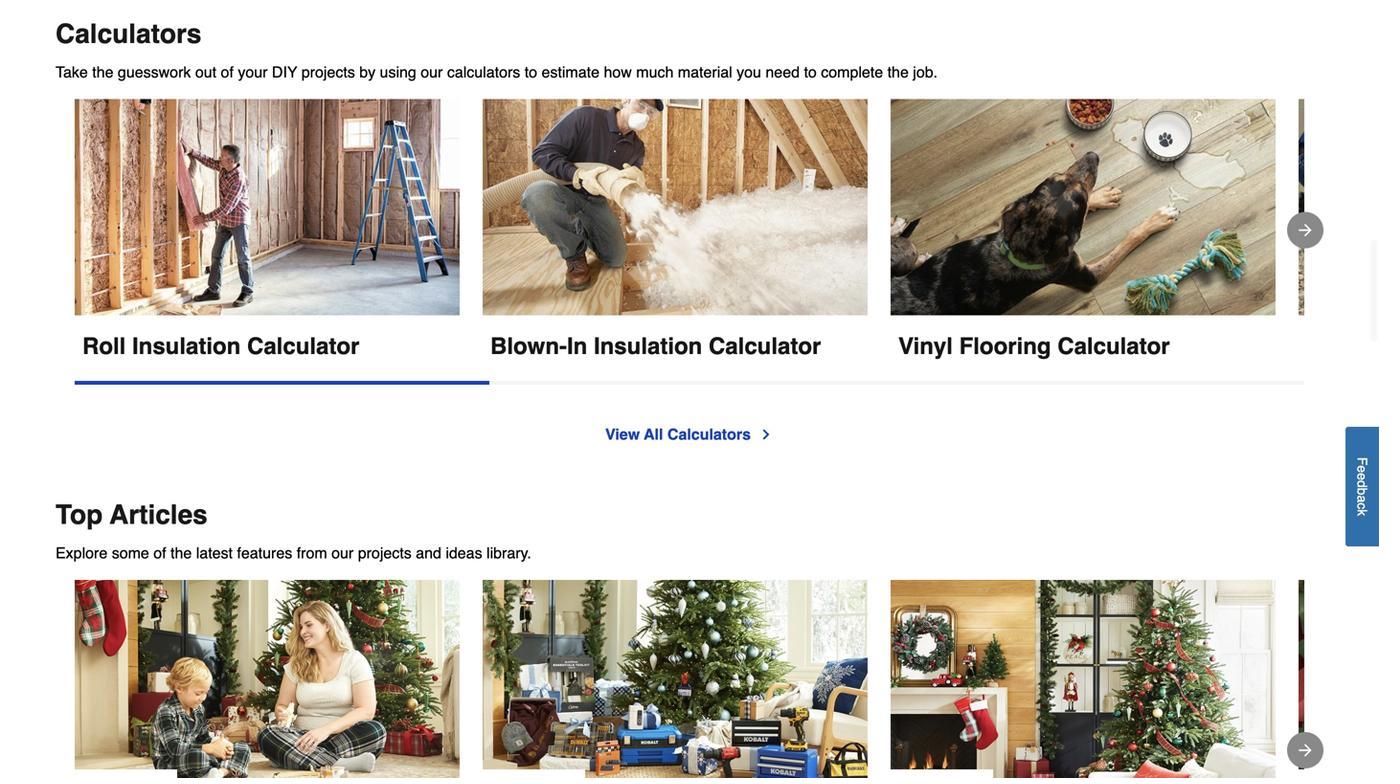 Task type: vqa. For each thing, say whether or not it's contained in the screenshot.
guide for Warranty Guide
no



Task type: locate. For each thing, give the bounding box(es) containing it.
chevron right image
[[759, 427, 774, 442]]

0 vertical spatial of
[[221, 63, 234, 81]]

vinyl
[[899, 333, 953, 360]]

much
[[636, 63, 674, 81]]

arrow right image for a living room decorated for christmas with a tree, garland, a wreath and stockings. "image"
[[1296, 742, 1316, 761]]

all
[[644, 426, 663, 443]]

1 vertical spatial projects
[[358, 545, 412, 562]]

2 arrow right image from the top
[[1296, 742, 1316, 761]]

c
[[1355, 503, 1371, 510]]

projects
[[302, 63, 355, 81], [358, 545, 412, 562]]

to
[[525, 63, 538, 81], [804, 63, 817, 81]]

calculators
[[56, 19, 202, 49], [668, 426, 751, 443]]

to right need
[[804, 63, 817, 81]]

our right using
[[421, 63, 443, 81]]

blown-in insulation calculator link
[[483, 99, 868, 362]]

to left estimate
[[525, 63, 538, 81]]

a man wearing work gloves finishing the edge of a concrete slab. image
[[1299, 99, 1380, 317]]

0 horizontal spatial of
[[154, 545, 166, 562]]

a
[[1355, 496, 1371, 503]]

1 horizontal spatial to
[[804, 63, 817, 81]]

0 horizontal spatial insulation
[[132, 333, 241, 360]]

1 e from the top
[[1355, 466, 1371, 473]]

our right from
[[332, 545, 354, 562]]

out
[[195, 63, 217, 81]]

2 calculator from the left
[[709, 333, 821, 360]]

roll insulation calculator
[[82, 333, 360, 360]]

0 vertical spatial projects
[[302, 63, 355, 81]]

2 to from the left
[[804, 63, 817, 81]]

e up d
[[1355, 466, 1371, 473]]

top articles
[[56, 500, 208, 531]]

of right "out"
[[221, 63, 234, 81]]

0 horizontal spatial to
[[525, 63, 538, 81]]

a close-up of a red poinsettia plant showing green leaves and dark red petals. image
[[1299, 580, 1380, 779]]

2 insulation from the left
[[594, 333, 703, 360]]

insulation right the in on the left top of page
[[594, 333, 703, 360]]

2 horizontal spatial the
[[888, 63, 909, 81]]

1 vertical spatial calculators
[[668, 426, 751, 443]]

calculators right the all
[[668, 426, 751, 443]]

0 vertical spatial calculators
[[56, 19, 202, 49]]

ideas
[[446, 545, 482, 562]]

insulation right roll
[[132, 333, 241, 360]]

view all calculators link
[[606, 423, 774, 446]]

projects left by
[[302, 63, 355, 81]]

in
[[567, 333, 588, 360]]

d
[[1355, 481, 1371, 488]]

1 vertical spatial our
[[332, 545, 354, 562]]

view all calculators
[[606, 426, 751, 443]]

3 calculator from the left
[[1058, 333, 1170, 360]]

the left job. at the right top
[[888, 63, 909, 81]]

0 horizontal spatial the
[[92, 63, 114, 81]]

the left latest
[[171, 545, 192, 562]]

calculator
[[247, 333, 360, 360], [709, 333, 821, 360], [1058, 333, 1170, 360]]

0 horizontal spatial our
[[332, 545, 354, 562]]

latest
[[196, 545, 233, 562]]

need
[[766, 63, 800, 81]]

1 horizontal spatial our
[[421, 63, 443, 81]]

our
[[421, 63, 443, 81], [332, 545, 354, 562]]

blown-
[[491, 333, 567, 360]]

the
[[92, 63, 114, 81], [888, 63, 909, 81], [171, 545, 192, 562]]

scrollbar
[[75, 381, 490, 385]]

a man using a machine to add blown-in insulation between the joists in an attic. image
[[483, 99, 868, 317]]

0 horizontal spatial calculators
[[56, 19, 202, 49]]

a mom and her young child playing on the floor in front of a decorated christmas tree. image
[[75, 580, 460, 779]]

vinyl flooring calculator
[[899, 333, 1170, 360]]

calculator for vinyl flooring calculator
[[1058, 333, 1170, 360]]

of right some
[[154, 545, 166, 562]]

1 calculator from the left
[[247, 333, 360, 360]]

the right take
[[92, 63, 114, 81]]

complete
[[821, 63, 884, 81]]

2 e from the top
[[1355, 473, 1371, 481]]

diy
[[272, 63, 297, 81]]

you
[[737, 63, 762, 81]]

1 arrow right image from the top
[[1296, 221, 1316, 240]]

1 horizontal spatial insulation
[[594, 333, 703, 360]]

2 horizontal spatial calculator
[[1058, 333, 1170, 360]]

1 horizontal spatial of
[[221, 63, 234, 81]]

your
[[238, 63, 268, 81]]

arrow right image
[[1296, 221, 1316, 240], [1296, 742, 1316, 761]]

b
[[1355, 488, 1371, 496]]

features
[[237, 545, 292, 562]]

projects left and
[[358, 545, 412, 562]]

explore some of the latest features from our projects and ideas library.
[[56, 545, 532, 562]]

1 vertical spatial of
[[154, 545, 166, 562]]

e up b in the right of the page
[[1355, 473, 1371, 481]]

1 horizontal spatial calculator
[[709, 333, 821, 360]]

e
[[1355, 466, 1371, 473], [1355, 473, 1371, 481]]

0 horizontal spatial calculator
[[247, 333, 360, 360]]

of
[[221, 63, 234, 81], [154, 545, 166, 562]]

insulation
[[132, 333, 241, 360], [594, 333, 703, 360]]

by
[[360, 63, 376, 81]]

calculators
[[447, 63, 521, 81]]

calculators up guesswork
[[56, 19, 202, 49]]

1 horizontal spatial calculators
[[668, 426, 751, 443]]

a dog on a wood-look vinyl plank floor next to a food dish, a bowl with spilled water and a toy. image
[[891, 99, 1276, 317]]

0 vertical spatial arrow right image
[[1296, 221, 1316, 240]]

1 vertical spatial arrow right image
[[1296, 742, 1316, 761]]

guesswork
[[118, 63, 191, 81]]

calculator for roll insulation calculator
[[247, 333, 360, 360]]



Task type: describe. For each thing, give the bounding box(es) containing it.
roll
[[82, 333, 126, 360]]

vinyl flooring calculator link
[[891, 99, 1276, 362]]

roll insulation calculator link
[[75, 99, 460, 362]]

1 horizontal spatial the
[[171, 545, 192, 562]]

take the guesswork out of your diy projects by using our calculators to estimate how much material you need to complete the job.
[[56, 63, 938, 81]]

a man installing faced insulation between the wall studs of a building. image
[[75, 99, 460, 317]]

k
[[1355, 510, 1371, 517]]

1 horizontal spatial projects
[[358, 545, 412, 562]]

arrow right image for 'a dog on a wood-look vinyl plank floor next to a food dish, a bowl with spilled water and a toy.' image
[[1296, 221, 1316, 240]]

1 insulation from the left
[[132, 333, 241, 360]]

f e e d b a c k
[[1355, 458, 1371, 517]]

f e e d b a c k button
[[1346, 427, 1380, 547]]

using
[[380, 63, 417, 81]]

some
[[112, 545, 149, 562]]

material
[[678, 63, 733, 81]]

take
[[56, 63, 88, 81]]

from
[[297, 545, 327, 562]]

blown-in insulation calculator
[[491, 333, 821, 360]]

articles
[[110, 500, 208, 531]]

estimate
[[542, 63, 600, 81]]

view
[[606, 426, 640, 443]]

job.
[[913, 63, 938, 81]]

a holiday-ready room with toolboxes arranged as gifts under the christmas tree. image
[[483, 580, 868, 779]]

top
[[56, 500, 103, 531]]

how
[[604, 63, 632, 81]]

f
[[1355, 458, 1371, 466]]

flooring
[[960, 333, 1052, 360]]

0 horizontal spatial projects
[[302, 63, 355, 81]]

explore
[[56, 545, 108, 562]]

and
[[416, 545, 442, 562]]

0 vertical spatial our
[[421, 63, 443, 81]]

library.
[[487, 545, 532, 562]]

a living room decorated for christmas with a tree, garland, a wreath and stockings. image
[[891, 580, 1276, 779]]

1 to from the left
[[525, 63, 538, 81]]



